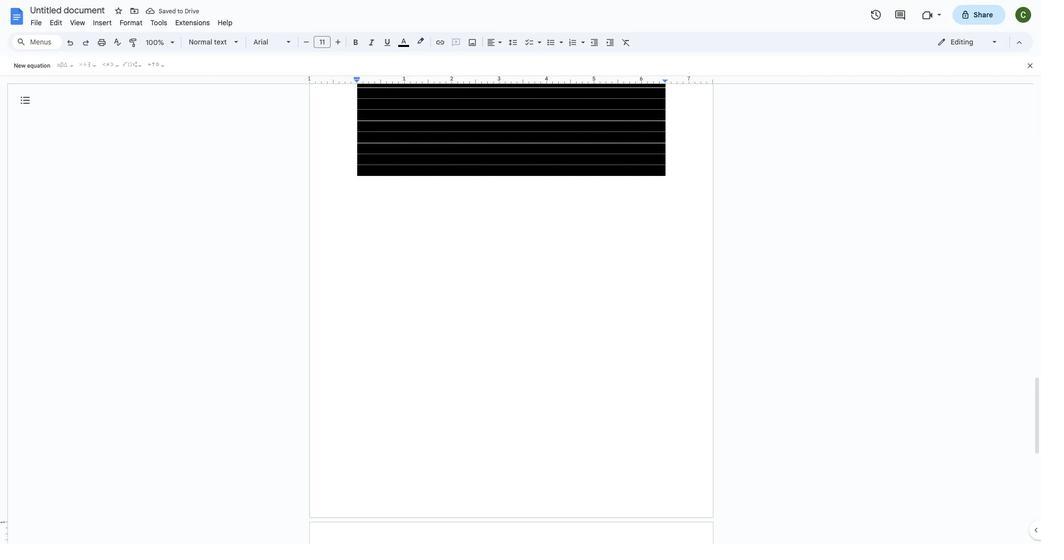 Task type: describe. For each thing, give the bounding box(es) containing it.
Font size text field
[[314, 36, 330, 48]]

text
[[214, 38, 227, 46]]

edit menu item
[[46, 17, 66, 29]]

Rename text field
[[27, 4, 111, 16]]

saved to drive button
[[143, 4, 202, 18]]

normal text
[[189, 38, 227, 46]]

character image
[[55, 60, 69, 69]]

mode and view toolbar
[[930, 32, 1027, 52]]

tools
[[150, 18, 167, 27]]

insert
[[93, 18, 112, 27]]

relations image
[[100, 60, 114, 69]]

equations toolbar
[[0, 56, 1041, 76]]

top margin image
[[0, 522, 7, 544]]

main toolbar
[[61, 0, 634, 466]]

Font size field
[[314, 36, 335, 48]]

Zoom text field
[[143, 36, 167, 49]]

1
[[308, 75, 311, 82]]

integral image
[[123, 60, 137, 69]]

arial option
[[254, 35, 281, 49]]

file
[[31, 18, 42, 27]]

file menu item
[[27, 17, 46, 29]]

help menu item
[[214, 17, 237, 29]]

Menus field
[[12, 35, 62, 49]]

editing button
[[931, 35, 1005, 49]]

share button
[[953, 5, 1006, 25]]



Task type: vqa. For each thing, say whether or not it's contained in the screenshot.
Theme button
no



Task type: locate. For each thing, give the bounding box(es) containing it.
right margin image
[[663, 76, 713, 84]]

Zoom field
[[142, 35, 179, 50]]

Star checkbox
[[112, 4, 126, 18]]

extensions
[[175, 18, 210, 27]]

share
[[974, 10, 993, 19]]

line & paragraph spacing image
[[507, 35, 519, 49]]

misc image
[[78, 60, 91, 69]]

new equation
[[14, 62, 50, 69]]

new
[[14, 62, 26, 69]]

arial
[[254, 38, 268, 46]]

equation
[[27, 62, 50, 69]]

application
[[0, 0, 1041, 544]]

left margin image
[[310, 76, 360, 84]]

view
[[70, 18, 85, 27]]

menu bar banner
[[0, 0, 1041, 544]]

to
[[177, 7, 183, 15]]

format menu item
[[116, 17, 146, 29]]

tools menu item
[[146, 17, 171, 29]]

editing
[[951, 38, 974, 46]]

arrows image
[[146, 60, 160, 69]]

menu bar containing file
[[27, 13, 237, 29]]

format
[[120, 18, 143, 27]]

saved
[[159, 7, 176, 15]]

view menu item
[[66, 17, 89, 29]]

drive
[[185, 7, 199, 15]]

highlight color image
[[415, 35, 426, 47]]

saved to drive
[[159, 7, 199, 15]]

extensions menu item
[[171, 17, 214, 29]]

menu bar
[[27, 13, 237, 29]]

styles list. normal text selected. option
[[189, 35, 228, 49]]

edit
[[50, 18, 62, 27]]

normal
[[189, 38, 212, 46]]

new equation button
[[11, 58, 53, 73]]

text color image
[[398, 35, 409, 47]]

application containing share
[[0, 0, 1041, 544]]

insert image image
[[467, 35, 478, 49]]

insert menu item
[[89, 17, 116, 29]]

menu bar inside menu bar banner
[[27, 13, 237, 29]]

help
[[218, 18, 233, 27]]



